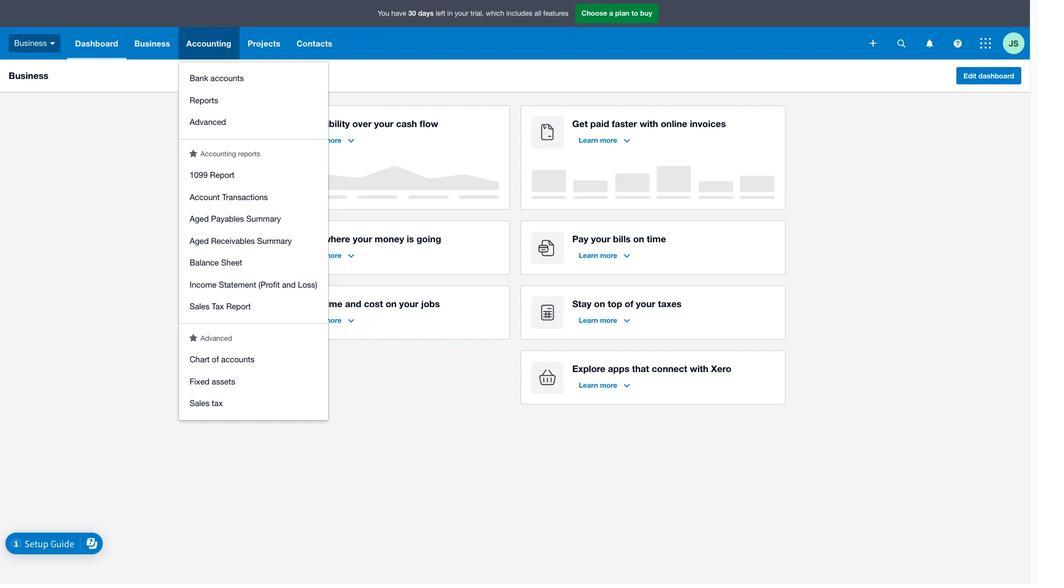 Task type: describe. For each thing, give the bounding box(es) containing it.
tax
[[212, 302, 224, 311]]

dashboard
[[979, 71, 1015, 80]]

paid
[[591, 118, 610, 129]]

fixed assets
[[190, 377, 235, 386]]

of inside 'chart of accounts' link
[[212, 355, 219, 364]]

buy
[[641, 9, 653, 17]]

account transactions link
[[179, 186, 328, 208]]

js button
[[1004, 27, 1031, 60]]

explore
[[573, 363, 606, 374]]

contacts
[[297, 38, 333, 48]]

0 horizontal spatial on
[[386, 298, 397, 309]]

taxes
[[658, 298, 682, 309]]

learn for apps
[[579, 381, 598, 390]]

which
[[486, 9, 505, 17]]

learn more button for paid
[[573, 131, 637, 149]]

more for on
[[600, 316, 618, 325]]

fixed
[[190, 377, 210, 386]]

cost
[[364, 298, 383, 309]]

learn more for paid
[[579, 136, 618, 144]]

advanced group
[[179, 344, 328, 420]]

30
[[408, 9, 416, 17]]

payables
[[211, 214, 244, 223]]

balance
[[190, 258, 219, 267]]

business inside dropdown button
[[134, 38, 170, 48]]

invoices icon image
[[532, 116, 564, 149]]

edit dashboard
[[964, 71, 1015, 80]]

where
[[323, 233, 350, 245]]

advanced inside group
[[190, 117, 226, 127]]

summary for aged payables summary
[[246, 214, 281, 223]]

balance sheet
[[190, 258, 242, 267]]

income statement (profit and loss)
[[190, 280, 318, 289]]

statement
[[219, 280, 256, 289]]

aged receivables summary
[[190, 236, 292, 245]]

aged payables summary
[[190, 214, 281, 223]]

in
[[448, 9, 453, 17]]

choose a plan to buy
[[582, 9, 653, 17]]

learn for time
[[303, 316, 322, 325]]

learn for paid
[[579, 136, 598, 144]]

account transactions
[[190, 192, 268, 202]]

tax
[[212, 399, 223, 408]]

reports
[[238, 150, 260, 158]]

1 horizontal spatial on
[[594, 298, 606, 309]]

svg image inside business popup button
[[50, 42, 55, 45]]

report inside sales tax report link
[[226, 302, 251, 311]]

edit
[[964, 71, 977, 80]]

invoices preview bar graph image
[[532, 166, 775, 199]]

report inside 1099 report link
[[210, 170, 235, 180]]

reports link
[[179, 90, 328, 111]]

learn for where
[[303, 251, 322, 260]]

faster
[[612, 118, 637, 129]]

2 horizontal spatial svg image
[[926, 39, 933, 47]]

1 horizontal spatial and
[[345, 298, 362, 309]]

money
[[375, 233, 404, 245]]

your left taxes
[[636, 298, 656, 309]]

features
[[544, 9, 569, 17]]

aged receivables summary link
[[179, 230, 328, 252]]

choose
[[582, 9, 608, 17]]

bank
[[190, 74, 208, 83]]

a
[[610, 9, 614, 17]]

1 horizontal spatial with
[[690, 363, 709, 374]]

going
[[417, 233, 441, 245]]

track where your money is going
[[297, 233, 441, 245]]

advanced link
[[179, 111, 328, 133]]

reports
[[190, 95, 218, 105]]

sales for sales tax
[[190, 399, 210, 408]]

connect
[[652, 363, 688, 374]]

that
[[632, 363, 650, 374]]

business inside popup button
[[14, 38, 47, 47]]

business button
[[126, 27, 178, 60]]

to
[[632, 9, 639, 17]]

1 vertical spatial advanced
[[201, 334, 232, 342]]

accounting button
[[178, 27, 240, 60]]

top
[[608, 298, 623, 309]]

more for your
[[600, 251, 618, 260]]

xero
[[711, 363, 732, 374]]

learn more for your
[[579, 251, 618, 260]]

get paid faster with online invoices
[[573, 118, 726, 129]]

flow
[[420, 118, 439, 129]]

bills
[[613, 233, 631, 245]]

plan
[[616, 9, 630, 17]]

projects icon image
[[256, 296, 288, 329]]

edit dashboard button
[[957, 67, 1022, 84]]

sales tax link
[[179, 393, 328, 415]]

pay your bills on time
[[573, 233, 666, 245]]

you have 30 days left in your trial, which includes all features
[[378, 9, 569, 17]]

summary for aged receivables summary
[[257, 236, 292, 245]]

visibility
[[315, 118, 350, 129]]

days
[[418, 9, 434, 17]]

learn for visibility
[[303, 136, 322, 144]]

aged for aged payables summary
[[190, 214, 209, 223]]

track for track where your money is going
[[297, 233, 321, 245]]

trial,
[[471, 9, 484, 17]]

accounts inside advanced 'group'
[[221, 355, 255, 364]]

learn more button for time
[[297, 312, 361, 329]]

stay on top of your taxes
[[573, 298, 682, 309]]

stay
[[573, 298, 592, 309]]

learn more for time
[[303, 316, 342, 325]]

0 horizontal spatial svg image
[[870, 40, 877, 47]]

sales for sales tax report
[[190, 302, 210, 311]]

more for visibility
[[324, 136, 342, 144]]

1099 report
[[190, 170, 235, 180]]



Task type: locate. For each thing, give the bounding box(es) containing it.
get
[[297, 118, 312, 129], [573, 118, 588, 129]]

learn more button for visibility
[[297, 131, 361, 149]]

of right chart
[[212, 355, 219, 364]]

your right pay
[[591, 233, 611, 245]]

group
[[179, 62, 328, 139]]

0 vertical spatial accounting
[[187, 38, 231, 48]]

accounting for accounting
[[187, 38, 231, 48]]

taxes icon image
[[532, 296, 564, 329]]

your left jobs
[[399, 298, 419, 309]]

learn down pay
[[579, 251, 598, 260]]

list box
[[179, 62, 328, 420]]

learn more for apps
[[579, 381, 618, 390]]

and
[[282, 280, 296, 289], [345, 298, 362, 309]]

track left 'where' at left
[[297, 233, 321, 245]]

with left "xero" at the bottom of page
[[690, 363, 709, 374]]

income statement (profit and loss) link
[[179, 274, 328, 296]]

report up the account transactions
[[210, 170, 235, 180]]

and inside income statement (profit and loss) link
[[282, 280, 296, 289]]

1099
[[190, 170, 208, 180]]

learn down stay
[[579, 316, 598, 325]]

learn more down explore
[[579, 381, 618, 390]]

on right cost
[[386, 298, 397, 309]]

learn more down 'where' at left
[[303, 251, 342, 260]]

sales tax
[[190, 399, 223, 408]]

fixed assets link
[[179, 371, 328, 393]]

svg image
[[981, 38, 992, 49], [954, 39, 962, 47], [50, 42, 55, 45]]

2 sales from the top
[[190, 399, 210, 408]]

advanced down reports on the top
[[190, 117, 226, 127]]

svg image left dashboard
[[50, 42, 55, 45]]

contacts button
[[289, 27, 341, 60]]

accounting
[[187, 38, 231, 48], [201, 150, 236, 158]]

more down the apps
[[600, 381, 618, 390]]

0 horizontal spatial time
[[323, 298, 343, 309]]

learn more for where
[[303, 251, 342, 260]]

aged down account
[[190, 214, 209, 223]]

assets
[[212, 377, 235, 386]]

summary
[[246, 214, 281, 223], [257, 236, 292, 245]]

your right 'where' at left
[[353, 233, 372, 245]]

explore apps that connect with xero
[[573, 363, 732, 374]]

learn more button for your
[[573, 247, 637, 264]]

learn more down stay
[[579, 316, 618, 325]]

0 horizontal spatial svg image
[[50, 42, 55, 45]]

(profit
[[259, 280, 280, 289]]

0 horizontal spatial and
[[282, 280, 296, 289]]

track money icon image
[[256, 232, 288, 264]]

banking preview line graph image
[[256, 166, 499, 199]]

navigation
[[67, 27, 863, 420]]

learn
[[303, 136, 322, 144], [579, 136, 598, 144], [303, 251, 322, 260], [579, 251, 598, 260], [303, 316, 322, 325], [579, 316, 598, 325], [579, 381, 598, 390]]

track time and cost on your jobs
[[297, 298, 440, 309]]

learn up 'loss)'
[[303, 251, 322, 260]]

your right in
[[455, 9, 469, 17]]

1099 report link
[[179, 164, 328, 186]]

0 horizontal spatial of
[[212, 355, 219, 364]]

accounts inside group
[[211, 74, 244, 83]]

svg image up edit dashboard button
[[954, 39, 962, 47]]

with
[[640, 118, 659, 129], [690, 363, 709, 374]]

have
[[392, 9, 407, 17]]

more down paid
[[600, 136, 618, 144]]

learn more button for on
[[573, 312, 637, 329]]

1 horizontal spatial svg image
[[898, 39, 906, 47]]

your inside you have 30 days left in your trial, which includes all features
[[455, 9, 469, 17]]

learn more button down the apps
[[573, 377, 637, 394]]

banking icon image
[[256, 116, 288, 149]]

aged payables summary link
[[179, 208, 328, 230]]

more for where
[[324, 251, 342, 260]]

learn down 'loss)'
[[303, 316, 322, 325]]

0 vertical spatial sales
[[190, 302, 210, 311]]

svg image left the js
[[981, 38, 992, 49]]

favourites image
[[189, 334, 197, 342]]

is
[[407, 233, 414, 245]]

chart of accounts
[[190, 355, 255, 364]]

aged inside aged payables summary link
[[190, 214, 209, 223]]

accounting up bank accounts
[[187, 38, 231, 48]]

summary down the account transactions link at the left top of page
[[246, 214, 281, 223]]

more down top
[[600, 316, 618, 325]]

1 horizontal spatial time
[[647, 233, 666, 245]]

1 vertical spatial summary
[[257, 236, 292, 245]]

2 aged from the top
[[190, 236, 209, 245]]

accounts
[[211, 74, 244, 83], [221, 355, 255, 364]]

get visibility over your cash flow
[[297, 118, 439, 129]]

learn more button down 'where' at left
[[297, 247, 361, 264]]

learn more down visibility
[[303, 136, 342, 144]]

time right bills
[[647, 233, 666, 245]]

accounting inside accounting popup button
[[187, 38, 231, 48]]

report right tax at the left of the page
[[226, 302, 251, 311]]

of right top
[[625, 298, 634, 309]]

learn more down pay
[[579, 251, 618, 260]]

sales tax report
[[190, 302, 251, 311]]

dashboard link
[[67, 27, 126, 60]]

0 vertical spatial report
[[210, 170, 235, 180]]

1 get from the left
[[297, 118, 312, 129]]

1 vertical spatial time
[[323, 298, 343, 309]]

0 vertical spatial aged
[[190, 214, 209, 223]]

1 track from the top
[[297, 233, 321, 245]]

0 horizontal spatial with
[[640, 118, 659, 129]]

accounts up assets
[[221, 355, 255, 364]]

1 vertical spatial aged
[[190, 236, 209, 245]]

all
[[535, 9, 542, 17]]

accounting reports
[[201, 150, 260, 158]]

sales left tax
[[190, 399, 210, 408]]

add-ons icon image
[[532, 361, 564, 394]]

list box containing bank accounts
[[179, 62, 328, 420]]

summary down aged payables summary link
[[257, 236, 292, 245]]

aged inside aged receivables summary link
[[190, 236, 209, 245]]

navigation inside banner
[[67, 27, 863, 420]]

and left 'loss)'
[[282, 280, 296, 289]]

invoices
[[690, 118, 726, 129]]

1 vertical spatial accounts
[[221, 355, 255, 364]]

learn more button for apps
[[573, 377, 637, 394]]

bills icon image
[[532, 232, 564, 264]]

accounts right bank
[[211, 74, 244, 83]]

0 vertical spatial summary
[[246, 214, 281, 223]]

apps
[[608, 363, 630, 374]]

income
[[190, 280, 217, 289]]

sales inside reports group
[[190, 302, 210, 311]]

time
[[647, 233, 666, 245], [323, 298, 343, 309]]

learn more down paid
[[579, 136, 618, 144]]

more down track time and cost on your jobs
[[324, 316, 342, 325]]

accounting up 1099 report
[[201, 150, 236, 158]]

accounting for accounting reports
[[201, 150, 236, 158]]

on
[[634, 233, 645, 245], [386, 298, 397, 309], [594, 298, 606, 309]]

projects
[[248, 38, 281, 48]]

track down 'loss)'
[[297, 298, 321, 309]]

0 vertical spatial and
[[282, 280, 296, 289]]

0 vertical spatial track
[[297, 233, 321, 245]]

more down visibility
[[324, 136, 342, 144]]

0 vertical spatial time
[[647, 233, 666, 245]]

learn more for visibility
[[303, 136, 342, 144]]

learn more button down visibility
[[297, 131, 361, 149]]

pay
[[573, 233, 589, 245]]

sales inside advanced 'group'
[[190, 399, 210, 408]]

learn more button
[[297, 131, 361, 149], [573, 131, 637, 149], [297, 247, 361, 264], [573, 247, 637, 264], [297, 312, 361, 329], [573, 312, 637, 329], [573, 377, 637, 394]]

learn more button down paid
[[573, 131, 637, 149]]

banner
[[0, 0, 1031, 420]]

balance sheet link
[[179, 252, 328, 274]]

business button
[[0, 27, 67, 60]]

list box inside navigation
[[179, 62, 328, 420]]

on left top
[[594, 298, 606, 309]]

learn down explore
[[579, 381, 598, 390]]

1 vertical spatial with
[[690, 363, 709, 374]]

learn more button down top
[[573, 312, 637, 329]]

1 horizontal spatial svg image
[[954, 39, 962, 47]]

learn for your
[[579, 251, 598, 260]]

learn more button down 'loss)'
[[297, 312, 361, 329]]

you
[[378, 9, 390, 17]]

favourites image
[[189, 149, 197, 157]]

get left visibility
[[297, 118, 312, 129]]

learn more down 'loss)'
[[303, 316, 342, 325]]

learn more
[[303, 136, 342, 144], [579, 136, 618, 144], [303, 251, 342, 260], [579, 251, 618, 260], [303, 316, 342, 325], [579, 316, 618, 325], [579, 381, 618, 390]]

learn more button for where
[[297, 247, 361, 264]]

advanced
[[190, 117, 226, 127], [201, 334, 232, 342]]

aged for aged receivables summary
[[190, 236, 209, 245]]

business
[[14, 38, 47, 47], [134, 38, 170, 48], [9, 70, 49, 81]]

your right over
[[374, 118, 394, 129]]

sheet
[[221, 258, 242, 267]]

1 horizontal spatial of
[[625, 298, 634, 309]]

chart of accounts link
[[179, 349, 328, 371]]

left
[[436, 9, 446, 17]]

1 vertical spatial report
[[226, 302, 251, 311]]

2 track from the top
[[297, 298, 321, 309]]

time left cost
[[323, 298, 343, 309]]

1 aged from the top
[[190, 214, 209, 223]]

1 vertical spatial accounting
[[201, 150, 236, 158]]

2 horizontal spatial on
[[634, 233, 645, 245]]

more down pay your bills on time
[[600, 251, 618, 260]]

bank accounts link
[[179, 68, 328, 90]]

learn down visibility
[[303, 136, 322, 144]]

loss)
[[298, 280, 318, 289]]

and left cost
[[345, 298, 362, 309]]

0 vertical spatial accounts
[[211, 74, 244, 83]]

report
[[210, 170, 235, 180], [226, 302, 251, 311]]

1 vertical spatial and
[[345, 298, 362, 309]]

more down 'where' at left
[[324, 251, 342, 260]]

learn for on
[[579, 316, 598, 325]]

1 vertical spatial sales
[[190, 399, 210, 408]]

1 horizontal spatial get
[[573, 118, 588, 129]]

1 sales from the top
[[190, 302, 210, 311]]

get for get visibility over your cash flow
[[297, 118, 312, 129]]

reports group
[[179, 159, 328, 323]]

0 vertical spatial advanced
[[190, 117, 226, 127]]

chart
[[190, 355, 210, 364]]

learn down paid
[[579, 136, 598, 144]]

1 vertical spatial of
[[212, 355, 219, 364]]

cash
[[396, 118, 417, 129]]

bank accounts
[[190, 74, 244, 83]]

more for paid
[[600, 136, 618, 144]]

with right faster on the right top of the page
[[640, 118, 659, 129]]

navigation containing dashboard
[[67, 27, 863, 420]]

aged up balance
[[190, 236, 209, 245]]

dashboard
[[75, 38, 118, 48]]

on right bills
[[634, 233, 645, 245]]

learn more button down pay your bills on time
[[573, 247, 637, 264]]

get left paid
[[573, 118, 588, 129]]

track for track time and cost on your jobs
[[297, 298, 321, 309]]

svg image
[[898, 39, 906, 47], [926, 39, 933, 47], [870, 40, 877, 47]]

js
[[1009, 38, 1019, 48]]

receivables
[[211, 236, 255, 245]]

account
[[190, 192, 220, 202]]

over
[[353, 118, 372, 129]]

online
[[661, 118, 688, 129]]

get for get paid faster with online invoices
[[573, 118, 588, 129]]

advanced up the chart of accounts
[[201, 334, 232, 342]]

1 vertical spatial track
[[297, 298, 321, 309]]

your
[[455, 9, 469, 17], [374, 118, 394, 129], [353, 233, 372, 245], [591, 233, 611, 245], [399, 298, 419, 309], [636, 298, 656, 309]]

more for apps
[[600, 381, 618, 390]]

2 get from the left
[[573, 118, 588, 129]]

transactions
[[222, 192, 268, 202]]

projects button
[[240, 27, 289, 60]]

learn more for on
[[579, 316, 618, 325]]

jobs
[[421, 298, 440, 309]]

banner containing js
[[0, 0, 1031, 420]]

group containing bank accounts
[[179, 62, 328, 139]]

0 vertical spatial with
[[640, 118, 659, 129]]

sales left tax at the left of the page
[[190, 302, 210, 311]]

0 horizontal spatial get
[[297, 118, 312, 129]]

0 vertical spatial of
[[625, 298, 634, 309]]

sales tax report link
[[179, 296, 328, 318]]

more for time
[[324, 316, 342, 325]]

2 horizontal spatial svg image
[[981, 38, 992, 49]]

includes
[[507, 9, 533, 17]]



Task type: vqa. For each thing, say whether or not it's contained in the screenshot.
Xero
yes



